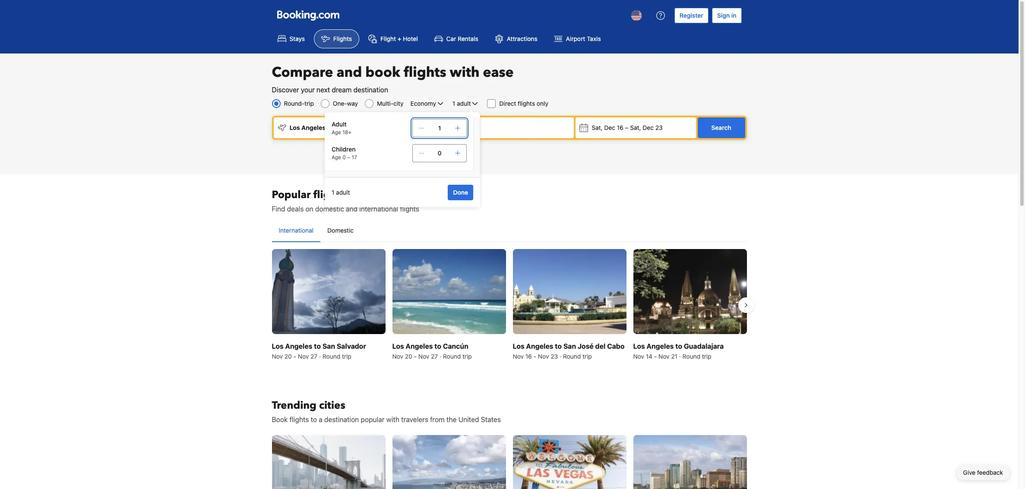 Task type: describe. For each thing, give the bounding box(es) containing it.
0 inside "children age 0 – 17"
[[343, 154, 346, 161]]

register
[[680, 12, 703, 19]]

domestic
[[327, 227, 354, 234]]

angeles for los angeles to cancún
[[406, 343, 433, 350]]

1 dec from the left
[[604, 124, 615, 131]]

18+
[[343, 129, 352, 136]]

– for 16
[[625, 124, 629, 131]]

los angeles to cancún nov 20 - nov 27 · round trip
[[392, 343, 472, 360]]

flight + hotel
[[380, 35, 418, 42]]

in
[[731, 12, 736, 19]]

los for los angeles to guadalajara
[[633, 343, 645, 350]]

round inside los angeles to cancún nov 20 - nov 27 · round trip
[[443, 353, 461, 360]]

los for los angeles to san josé del cabo
[[513, 343, 525, 350]]

airport taxis link
[[547, 29, 608, 48]]

car
[[446, 35, 456, 42]]

trip inside los angeles to san josé del cabo nov 16 - nov 23 · round trip
[[583, 353, 592, 360]]

2 dec from the left
[[643, 124, 654, 131]]

one-way
[[333, 100, 358, 107]]

search
[[711, 124, 731, 131]]

· inside los angeles to san salvador nov 20 - nov 27 · round trip
[[319, 353, 321, 360]]

angeles for los angeles to san salvador
[[285, 343, 312, 350]]

flights left only
[[518, 100, 535, 107]]

a
[[319, 416, 322, 424]]

2 sat, from the left
[[630, 124, 641, 131]]

multi-
[[377, 100, 393, 107]]

6 nov from the left
[[538, 353, 549, 360]]

book
[[365, 63, 400, 82]]

ease
[[483, 63, 514, 82]]

car rentals link
[[427, 29, 486, 48]]

- inside los angeles to guadalajara nov 14 - nov 21 · round trip
[[654, 353, 657, 360]]

1 sat, from the left
[[592, 124, 603, 131]]

trip down the your
[[304, 100, 314, 107]]

on
[[306, 205, 313, 213]]

domestic button
[[320, 219, 361, 242]]

16 inside los angeles to san josé del cabo nov 16 - nov 23 · round trip
[[525, 353, 532, 360]]

los angeles to guadalajara image
[[633, 249, 747, 334]]

discover
[[272, 86, 299, 94]]

only
[[537, 100, 548, 107]]

dream
[[332, 86, 352, 94]]

josé
[[578, 343, 594, 350]]

los inside los angeles dropdown button
[[290, 124, 300, 131]]

· inside los angeles to san josé del cabo nov 16 - nov 23 · round trip
[[560, 353, 561, 360]]

next
[[317, 86, 330, 94]]

5 nov from the left
[[513, 353, 524, 360]]

to for del
[[555, 343, 562, 350]]

give feedback
[[963, 469, 1003, 476]]

united
[[458, 416, 479, 424]]

– for 0
[[347, 154, 350, 161]]

- inside los angeles to san josé del cabo nov 16 - nov 23 · round trip
[[534, 353, 536, 360]]

los angeles
[[290, 124, 326, 131]]

cabo
[[607, 343, 625, 350]]

multi-city
[[377, 100, 404, 107]]

from
[[430, 416, 445, 424]]

stays
[[290, 35, 305, 42]]

salvador
[[337, 343, 366, 350]]

compare
[[272, 63, 333, 82]]

one-
[[333, 100, 347, 107]]

with inside compare and book flights with ease discover your next dream destination
[[450, 63, 480, 82]]

cities
[[319, 399, 345, 413]]

los angeles to san josé del cabo image
[[513, 249, 626, 334]]

taxis
[[587, 35, 601, 42]]

with inside trending cities book flights to a destination popular with travelers from the united states
[[386, 416, 399, 424]]

sat, dec 16 – sat, dec 23
[[592, 124, 663, 131]]

economy
[[410, 100, 436, 107]]

round inside los angeles to guadalajara nov 14 - nov 21 · round trip
[[683, 353, 700, 360]]

near
[[348, 188, 370, 202]]

flights
[[333, 35, 352, 42]]

23 inside los angeles to san josé del cabo nov 16 - nov 23 · round trip
[[551, 353, 558, 360]]

popular
[[272, 188, 311, 202]]

airport taxis
[[566, 35, 601, 42]]

destination inside trending cities book flights to a destination popular with travelers from the united states
[[324, 416, 359, 424]]

the
[[447, 416, 457, 424]]

16 inside dropdown button
[[617, 124, 623, 131]]

give
[[963, 469, 976, 476]]

1 horizontal spatial 1
[[438, 124, 441, 132]]

manila, philippines image
[[633, 435, 747, 489]]

4 nov from the left
[[418, 353, 429, 360]]

3 nov from the left
[[392, 353, 403, 360]]

region containing los angeles to san salvador
[[265, 246, 754, 365]]

attractions link
[[487, 29, 545, 48]]

flights right international
[[400, 205, 419, 213]]

age for adult
[[332, 129, 341, 136]]

you
[[373, 188, 392, 202]]

· inside los angeles to cancún nov 20 - nov 27 · round trip
[[440, 353, 441, 360]]

adult age 18+
[[332, 120, 352, 136]]

popular flights near you find deals on domestic and international flights
[[272, 188, 419, 213]]

8 nov from the left
[[659, 353, 670, 360]]

children
[[332, 146, 356, 153]]

and inside compare and book flights with ease discover your next dream destination
[[337, 63, 362, 82]]

23 inside dropdown button
[[655, 124, 663, 131]]

17
[[352, 154, 357, 161]]

your
[[301, 86, 315, 94]]

angeles inside dropdown button
[[301, 124, 326, 131]]

14
[[646, 353, 653, 360]]

direct flights only
[[499, 100, 548, 107]]

2 nov from the left
[[298, 353, 309, 360]]

stays link
[[270, 29, 312, 48]]

popular
[[361, 416, 385, 424]]

flights inside trending cities book flights to a destination popular with travelers from the united states
[[290, 416, 309, 424]]

city
[[393, 100, 404, 107]]

los angeles to san salvador nov 20 - nov 27 · round trip
[[272, 343, 366, 360]]

trending
[[272, 399, 316, 413]]

sat, dec 16 – sat, dec 23 button
[[576, 117, 696, 138]]

international button
[[272, 219, 320, 242]]

flight
[[380, 35, 396, 42]]

and inside the popular flights near you find deals on domestic and international flights
[[346, 205, 358, 213]]

register link
[[674, 8, 709, 23]]

flight + hotel link
[[361, 29, 425, 48]]

los angeles to guadalajara nov 14 - nov 21 · round trip
[[633, 343, 724, 360]]

flights link
[[314, 29, 359, 48]]

san for josé
[[563, 343, 576, 350]]

27 inside los angeles to san salvador nov 20 - nov 27 · round trip
[[311, 353, 318, 360]]

domestic
[[315, 205, 344, 213]]

sign
[[717, 12, 730, 19]]



Task type: locate. For each thing, give the bounding box(es) containing it.
trip inside los angeles to cancún nov 20 - nov 27 · round trip
[[462, 353, 472, 360]]

age inside "children age 0 – 17"
[[332, 154, 341, 161]]

1 vertical spatial 16
[[525, 353, 532, 360]]

to inside los angeles to guadalajara nov 14 - nov 21 · round trip
[[675, 343, 682, 350]]

1 horizontal spatial sat,
[[630, 124, 641, 131]]

1 san from the left
[[323, 343, 335, 350]]

angeles inside los angeles to san salvador nov 20 - nov 27 · round trip
[[285, 343, 312, 350]]

1 inside dropdown button
[[453, 100, 455, 107]]

to for nov
[[314, 343, 321, 350]]

tab list
[[272, 219, 747, 243]]

trending cities book flights to a destination popular with travelers from the united states
[[272, 399, 501, 424]]

0 horizontal spatial 27
[[311, 353, 318, 360]]

trip inside los angeles to san salvador nov 20 - nov 27 · round trip
[[342, 353, 351, 360]]

3 · from the left
[[560, 353, 561, 360]]

1 horizontal spatial 1 adult
[[453, 100, 471, 107]]

20 inside los angeles to cancún nov 20 - nov 27 · round trip
[[405, 353, 412, 360]]

27
[[311, 353, 318, 360], [431, 353, 438, 360]]

2 vertical spatial 1
[[332, 189, 334, 196]]

car rentals
[[446, 35, 478, 42]]

honolulu, united states of america image
[[392, 435, 506, 489]]

to left a
[[311, 416, 317, 424]]

0 horizontal spatial –
[[347, 154, 350, 161]]

los angeles to san salvador image
[[272, 249, 385, 334]]

trip down salvador
[[342, 353, 351, 360]]

del
[[595, 343, 606, 350]]

1 horizontal spatial 20
[[405, 353, 412, 360]]

new york, united states of america image
[[272, 435, 385, 489]]

age for children
[[332, 154, 341, 161]]

4 · from the left
[[679, 353, 681, 360]]

los angeles to cancún image
[[392, 249, 506, 334]]

0 horizontal spatial 1 adult
[[332, 189, 350, 196]]

0 vertical spatial 23
[[655, 124, 663, 131]]

1 horizontal spatial adult
[[457, 100, 471, 107]]

san
[[323, 343, 335, 350], [563, 343, 576, 350]]

to inside los angeles to san salvador nov 20 - nov 27 · round trip
[[314, 343, 321, 350]]

sign in link
[[712, 8, 742, 23]]

2 age from the top
[[332, 154, 341, 161]]

4 - from the left
[[654, 353, 657, 360]]

1 adult up domestic
[[332, 189, 350, 196]]

1 adult button
[[452, 98, 480, 109]]

1 - from the left
[[293, 353, 296, 360]]

round down guadalajara at bottom right
[[683, 353, 700, 360]]

round down the 'josé'
[[563, 353, 581, 360]]

to left salvador
[[314, 343, 321, 350]]

1 vertical spatial 1 adult
[[332, 189, 350, 196]]

done button
[[448, 185, 473, 200]]

1 horizontal spatial san
[[563, 343, 576, 350]]

to inside trending cities book flights to a destination popular with travelers from the united states
[[311, 416, 317, 424]]

flights up economy
[[404, 63, 446, 82]]

angeles for los angeles to san josé del cabo
[[526, 343, 553, 350]]

nov
[[272, 353, 283, 360], [298, 353, 309, 360], [392, 353, 403, 360], [418, 353, 429, 360], [513, 353, 524, 360], [538, 353, 549, 360], [633, 353, 644, 360], [659, 353, 670, 360]]

0 vertical spatial –
[[625, 124, 629, 131]]

1 20 from the left
[[284, 353, 292, 360]]

1 adult inside dropdown button
[[453, 100, 471, 107]]

adult up domestic
[[336, 189, 350, 196]]

destination up the multi-
[[353, 86, 388, 94]]

1 27 from the left
[[311, 353, 318, 360]]

0 horizontal spatial 0
[[343, 154, 346, 161]]

flights up domestic
[[313, 188, 345, 202]]

book
[[272, 416, 288, 424]]

1 nov from the left
[[272, 353, 283, 360]]

2 20 from the left
[[405, 353, 412, 360]]

1 vertical spatial with
[[386, 416, 399, 424]]

round inside los angeles to san salvador nov 20 - nov 27 · round trip
[[322, 353, 340, 360]]

done
[[453, 189, 468, 196]]

los for los angeles to san salvador
[[272, 343, 284, 350]]

2 round from the left
[[443, 353, 461, 360]]

0 vertical spatial and
[[337, 63, 362, 82]]

to inside los angeles to cancún nov 20 - nov 27 · round trip
[[435, 343, 441, 350]]

3 - from the left
[[534, 353, 536, 360]]

2 · from the left
[[440, 353, 441, 360]]

international
[[279, 227, 314, 234]]

1 horizontal spatial 27
[[431, 353, 438, 360]]

0 horizontal spatial adult
[[336, 189, 350, 196]]

1 vertical spatial destination
[[324, 416, 359, 424]]

san left salvador
[[323, 343, 335, 350]]

1 vertical spatial 23
[[551, 353, 558, 360]]

round-trip
[[284, 100, 314, 107]]

states
[[481, 416, 501, 424]]

- inside los angeles to san salvador nov 20 - nov 27 · round trip
[[293, 353, 296, 360]]

3 round from the left
[[563, 353, 581, 360]]

age inside adult age 18+
[[332, 129, 341, 136]]

0 vertical spatial 16
[[617, 124, 623, 131]]

to for 20
[[435, 343, 441, 350]]

los inside los angeles to san salvador nov 20 - nov 27 · round trip
[[272, 343, 284, 350]]

booking.com logo image
[[277, 10, 339, 21], [277, 10, 339, 21]]

1
[[453, 100, 455, 107], [438, 124, 441, 132], [332, 189, 334, 196]]

trip down cancún
[[462, 353, 472, 360]]

direct
[[499, 100, 516, 107]]

attractions
[[507, 35, 537, 42]]

0 horizontal spatial 1
[[332, 189, 334, 196]]

los angeles button
[[274, 117, 415, 138]]

region
[[265, 246, 754, 365]]

trip down guadalajara at bottom right
[[702, 353, 711, 360]]

sign in
[[717, 12, 736, 19]]

adult
[[332, 120, 347, 128]]

27 inside los angeles to cancún nov 20 - nov 27 · round trip
[[431, 353, 438, 360]]

age
[[332, 129, 341, 136], [332, 154, 341, 161]]

0 vertical spatial age
[[332, 129, 341, 136]]

1 · from the left
[[319, 353, 321, 360]]

20 inside los angeles to san salvador nov 20 - nov 27 · round trip
[[284, 353, 292, 360]]

destination inside compare and book flights with ease discover your next dream destination
[[353, 86, 388, 94]]

adult inside dropdown button
[[457, 100, 471, 107]]

to
[[314, 343, 321, 350], [435, 343, 441, 350], [555, 343, 562, 350], [675, 343, 682, 350], [311, 416, 317, 424]]

san inside los angeles to san josé del cabo nov 16 - nov 23 · round trip
[[563, 343, 576, 350]]

destination down cities
[[324, 416, 359, 424]]

7 nov from the left
[[633, 353, 644, 360]]

with right popular
[[386, 416, 399, 424]]

0
[[438, 149, 442, 157], [343, 154, 346, 161]]

flights down trending
[[290, 416, 309, 424]]

round
[[322, 353, 340, 360], [443, 353, 461, 360], [563, 353, 581, 360], [683, 353, 700, 360]]

san for salvador
[[323, 343, 335, 350]]

2 san from the left
[[563, 343, 576, 350]]

0 horizontal spatial san
[[323, 343, 335, 350]]

cancún
[[443, 343, 468, 350]]

to left the 'josé'
[[555, 343, 562, 350]]

0 vertical spatial with
[[450, 63, 480, 82]]

age down 'children'
[[332, 154, 341, 161]]

deals
[[287, 205, 304, 213]]

0 horizontal spatial dec
[[604, 124, 615, 131]]

–
[[625, 124, 629, 131], [347, 154, 350, 161]]

angeles inside los angeles to san josé del cabo nov 16 - nov 23 · round trip
[[526, 343, 553, 350]]

children age 0 – 17
[[332, 146, 357, 161]]

1 horizontal spatial dec
[[643, 124, 654, 131]]

– inside dropdown button
[[625, 124, 629, 131]]

los inside los angeles to guadalajara nov 14 - nov 21 · round trip
[[633, 343, 645, 350]]

0 vertical spatial 1
[[453, 100, 455, 107]]

1 vertical spatial age
[[332, 154, 341, 161]]

1 vertical spatial and
[[346, 205, 358, 213]]

guadalajara
[[684, 343, 724, 350]]

los for los angeles to cancún
[[392, 343, 404, 350]]

0 horizontal spatial 16
[[525, 353, 532, 360]]

1 horizontal spatial –
[[625, 124, 629, 131]]

rentals
[[458, 35, 478, 42]]

san left the 'josé'
[[563, 343, 576, 350]]

age down adult
[[332, 129, 341, 136]]

0 vertical spatial 1 adult
[[453, 100, 471, 107]]

0 vertical spatial adult
[[457, 100, 471, 107]]

0 horizontal spatial sat,
[[592, 124, 603, 131]]

san inside los angeles to san salvador nov 20 - nov 27 · round trip
[[323, 343, 335, 350]]

tab list containing international
[[272, 219, 747, 243]]

international
[[359, 205, 398, 213]]

feedback
[[977, 469, 1003, 476]]

trip inside los angeles to guadalajara nov 14 - nov 21 · round trip
[[702, 353, 711, 360]]

0 vertical spatial destination
[[353, 86, 388, 94]]

to up 21
[[675, 343, 682, 350]]

0 horizontal spatial 20
[[284, 353, 292, 360]]

1 vertical spatial 1
[[438, 124, 441, 132]]

airport
[[566, 35, 585, 42]]

round inside los angeles to san josé del cabo nov 16 - nov 23 · round trip
[[563, 353, 581, 360]]

compare and book flights with ease discover your next dream destination
[[272, 63, 514, 94]]

1 horizontal spatial 0
[[438, 149, 442, 157]]

los inside los angeles to san josé del cabo nov 16 - nov 23 · round trip
[[513, 343, 525, 350]]

angeles for los angeles to guadalajara
[[647, 343, 674, 350]]

search button
[[698, 117, 745, 138]]

way
[[347, 100, 358, 107]]

los
[[290, 124, 300, 131], [272, 343, 284, 350], [392, 343, 404, 350], [513, 343, 525, 350], [633, 343, 645, 350]]

1 age from the top
[[332, 129, 341, 136]]

1 adult right economy
[[453, 100, 471, 107]]

los angeles to san josé del cabo nov 16 - nov 23 · round trip
[[513, 343, 625, 360]]

travelers
[[401, 416, 428, 424]]

adult right economy
[[457, 100, 471, 107]]

1 horizontal spatial 23
[[655, 124, 663, 131]]

1 horizontal spatial with
[[450, 63, 480, 82]]

to left cancún
[[435, 343, 441, 350]]

2 - from the left
[[414, 353, 417, 360]]

- inside los angeles to cancún nov 20 - nov 27 · round trip
[[414, 353, 417, 360]]

round down cancún
[[443, 353, 461, 360]]

destination
[[353, 86, 388, 94], [324, 416, 359, 424]]

and
[[337, 63, 362, 82], [346, 205, 358, 213]]

·
[[319, 353, 321, 360], [440, 353, 441, 360], [560, 353, 561, 360], [679, 353, 681, 360]]

dec
[[604, 124, 615, 131], [643, 124, 654, 131]]

0 horizontal spatial with
[[386, 416, 399, 424]]

1 vertical spatial –
[[347, 154, 350, 161]]

angeles
[[301, 124, 326, 131], [285, 343, 312, 350], [406, 343, 433, 350], [526, 343, 553, 350], [647, 343, 674, 350]]

trip down the 'josé'
[[583, 353, 592, 360]]

2 horizontal spatial 1
[[453, 100, 455, 107]]

find
[[272, 205, 285, 213]]

1 round from the left
[[322, 353, 340, 360]]

angeles inside los angeles to guadalajara nov 14 - nov 21 · round trip
[[647, 343, 674, 350]]

adult
[[457, 100, 471, 107], [336, 189, 350, 196]]

21
[[671, 353, 678, 360]]

to for 14
[[675, 343, 682, 350]]

and down near
[[346, 205, 358, 213]]

to inside los angeles to san josé del cabo nov 16 - nov 23 · round trip
[[555, 343, 562, 350]]

1 vertical spatial adult
[[336, 189, 350, 196]]

round-
[[284, 100, 304, 107]]

23
[[655, 124, 663, 131], [551, 353, 558, 360]]

· inside los angeles to guadalajara nov 14 - nov 21 · round trip
[[679, 353, 681, 360]]

angeles inside los angeles to cancún nov 20 - nov 27 · round trip
[[406, 343, 433, 350]]

0 horizontal spatial 23
[[551, 353, 558, 360]]

los inside los angeles to cancún nov 20 - nov 27 · round trip
[[392, 343, 404, 350]]

las vegas, united states of america image
[[513, 435, 626, 489]]

20
[[284, 353, 292, 360], [405, 353, 412, 360]]

2 27 from the left
[[431, 353, 438, 360]]

with up 1 adult dropdown button
[[450, 63, 480, 82]]

1 horizontal spatial 16
[[617, 124, 623, 131]]

+
[[398, 35, 401, 42]]

4 round from the left
[[683, 353, 700, 360]]

– inside "children age 0 – 17"
[[347, 154, 350, 161]]

hotel
[[403, 35, 418, 42]]

flights inside compare and book flights with ease discover your next dream destination
[[404, 63, 446, 82]]

and up dream
[[337, 63, 362, 82]]

give feedback button
[[956, 465, 1010, 481]]

round down salvador
[[322, 353, 340, 360]]



Task type: vqa. For each thing, say whether or not it's contained in the screenshot.
LOS Murtala Muhammed International Airport
no



